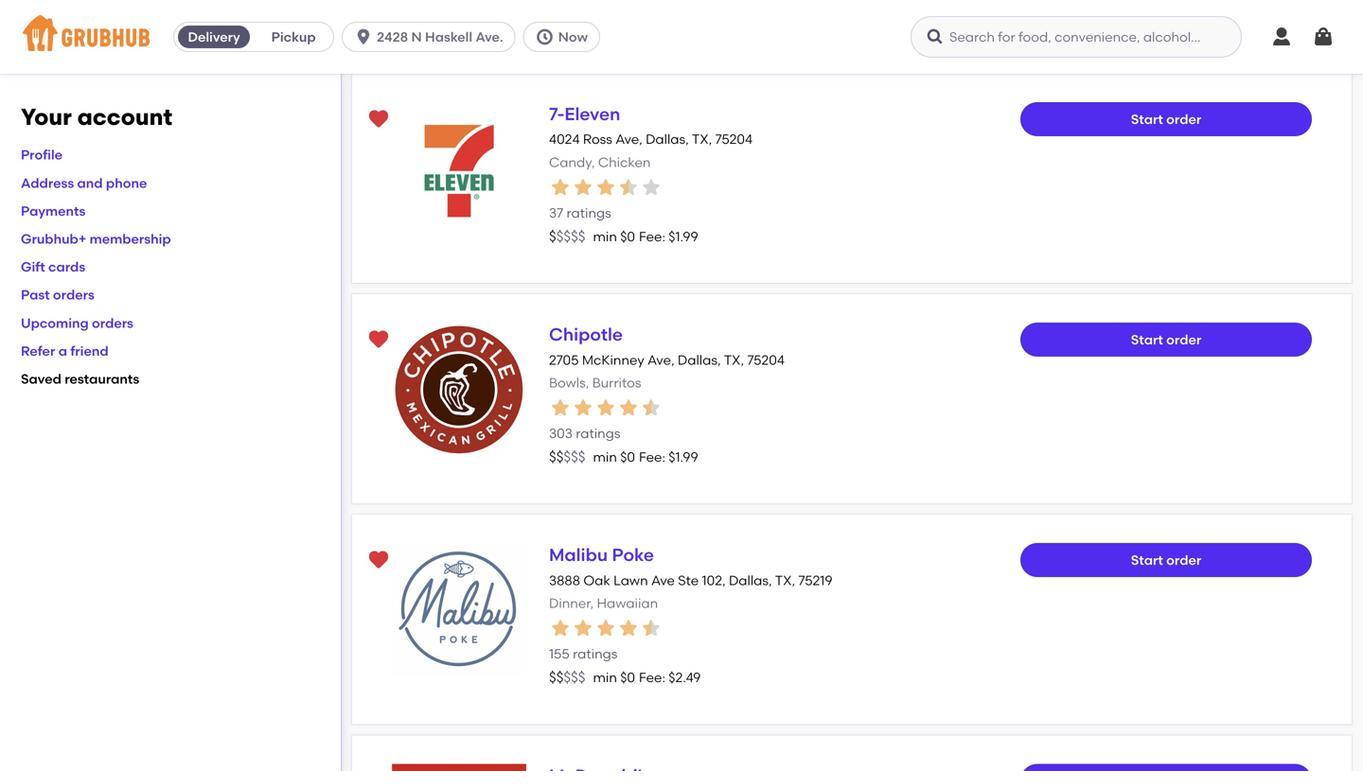 Task type: describe. For each thing, give the bounding box(es) containing it.
ave
[[651, 573, 675, 589]]

past
[[21, 287, 50, 303]]

start order button for chipotle
[[1021, 323, 1312, 357]]

past orders
[[21, 287, 94, 303]]

2428 n haskell ave. button
[[342, 22, 523, 52]]

dallas, inside malibu poke 3888 oak lawn ave ste 102, dallas, tx, 75219 dinner, hawaiian
[[729, 573, 772, 589]]

2428 n haskell ave.
[[377, 29, 503, 45]]

order for chipotle
[[1167, 332, 1202, 348]]

saved restaurant image for 7-eleven
[[367, 108, 390, 131]]

saved restaurants
[[21, 371, 139, 387]]

restaurants
[[65, 371, 139, 387]]

cards
[[48, 259, 85, 275]]

orders for past orders
[[53, 287, 94, 303]]

saved restaurant image for malibu poke
[[367, 549, 390, 572]]

min $0 fee: $1.99 for 2705
[[593, 449, 699, 465]]

saved restaurant button for malibu
[[362, 544, 396, 578]]

303
[[549, 426, 573, 442]]

mcdonald's logo image
[[392, 764, 527, 772]]

min $0 fee: $2.49
[[593, 670, 701, 686]]

$0 for eleven
[[620, 229, 635, 245]]

past orders link
[[21, 287, 94, 303]]

profile link
[[21, 147, 63, 163]]

friend
[[70, 343, 109, 359]]

3888
[[549, 573, 580, 589]]

37 ratings
[[549, 205, 611, 221]]

membership
[[90, 231, 171, 247]]

$1.99 for chipotle
[[669, 449, 699, 465]]

saved restaurant button for 7-
[[362, 102, 396, 136]]

grubhub+
[[21, 231, 86, 247]]

your account
[[21, 103, 172, 131]]

155 ratings
[[549, 647, 618, 663]]

upcoming
[[21, 315, 89, 331]]

chipotle
[[549, 324, 623, 345]]

oak
[[584, 573, 611, 589]]

now button
[[523, 22, 608, 52]]

chipotle 2705 mckinney ave, dallas, tx, 75204 bowls, burritos
[[549, 324, 785, 391]]

ave, inside 'chipotle 2705 mckinney ave, dallas, tx, 75204 bowls, burritos'
[[648, 352, 675, 368]]

$$$$$ for 2705
[[549, 449, 586, 466]]

delivery
[[188, 29, 240, 45]]

start order button for malibu poke
[[1021, 544, 1312, 578]]

start for 7-eleven
[[1131, 111, 1164, 127]]

start for malibu poke
[[1131, 553, 1164, 569]]

fee: for poke
[[639, 670, 666, 686]]

$$ for 2705
[[549, 449, 564, 466]]

phone
[[106, 175, 147, 191]]

upcoming orders
[[21, 315, 133, 331]]

dallas, inside 'chipotle 2705 mckinney ave, dallas, tx, 75204 bowls, burritos'
[[678, 352, 721, 368]]

pickup
[[271, 29, 316, 45]]

saved restaurant image
[[367, 329, 390, 351]]

eleven
[[565, 104, 621, 125]]

address and phone
[[21, 175, 147, 191]]

mckinney
[[582, 352, 645, 368]]

start order for 7-eleven
[[1131, 111, 1202, 127]]

37
[[549, 205, 564, 221]]

poke
[[612, 545, 654, 566]]

dallas, inside 7-eleven 4024 ross ave, dallas, tx, 75204 candy, chicken
[[646, 131, 689, 147]]

ste
[[678, 573, 699, 589]]

tx, inside 'chipotle 2705 mckinney ave, dallas, tx, 75204 bowls, burritos'
[[724, 352, 744, 368]]

min for 2705
[[593, 449, 617, 465]]

a
[[58, 343, 67, 359]]

ave, inside 7-eleven 4024 ross ave, dallas, tx, 75204 candy, chicken
[[616, 131, 643, 147]]

155
[[549, 647, 570, 663]]

min for eleven
[[593, 229, 617, 245]]

burritos
[[592, 375, 642, 391]]

ross
[[583, 131, 613, 147]]

$2.49
[[669, 670, 701, 686]]

refer
[[21, 343, 55, 359]]

chicken
[[598, 154, 651, 170]]

tx, inside malibu poke 3888 oak lawn ave ste 102, dallas, tx, 75219 dinner, hawaiian
[[775, 573, 796, 589]]

malibu poke 3888 oak lawn ave ste 102, dallas, tx, 75219 dinner, hawaiian
[[549, 545, 833, 612]]

7-eleven logo image
[[392, 102, 527, 237]]

75204 inside 7-eleven 4024 ross ave, dallas, tx, 75204 candy, chicken
[[716, 131, 753, 147]]

$$$$$ for eleven
[[549, 228, 586, 245]]

start order for malibu poke
[[1131, 553, 1202, 569]]

main navigation navigation
[[0, 0, 1364, 74]]



Task type: vqa. For each thing, say whether or not it's contained in the screenshot.
"Burritos"
yes



Task type: locate. For each thing, give the bounding box(es) containing it.
$0 down 303 ratings
[[620, 449, 635, 465]]

payments
[[21, 203, 86, 219]]

0 horizontal spatial tx,
[[692, 131, 712, 147]]

tx, inside 7-eleven 4024 ross ave, dallas, tx, 75204 candy, chicken
[[692, 131, 712, 147]]

2 $$ from the top
[[549, 670, 564, 687]]

1 vertical spatial order
[[1167, 332, 1202, 348]]

1 $1.99 from the top
[[669, 229, 699, 245]]

grubhub+ membership
[[21, 231, 171, 247]]

now
[[558, 29, 588, 45]]

1 vertical spatial start
[[1131, 332, 1164, 348]]

2428
[[377, 29, 408, 45]]

saved
[[21, 371, 61, 387]]

2 vertical spatial start order button
[[1021, 544, 1312, 578]]

0 vertical spatial saved restaurant image
[[367, 108, 390, 131]]

orders up upcoming orders on the left of the page
[[53, 287, 94, 303]]

Search for food, convenience, alcohol... search field
[[911, 16, 1242, 58]]

0 vertical spatial start
[[1131, 111, 1164, 127]]

2 $$$$$ from the top
[[549, 449, 586, 466]]

account
[[77, 103, 172, 131]]

1 saved restaurant image from the top
[[367, 108, 390, 131]]

2 start order from the top
[[1131, 332, 1202, 348]]

$0 left $2.49
[[620, 670, 635, 686]]

your
[[21, 103, 72, 131]]

0 vertical spatial $$$$$
[[549, 228, 586, 245]]

2 horizontal spatial tx,
[[775, 573, 796, 589]]

order
[[1167, 111, 1202, 127], [1167, 332, 1202, 348], [1167, 553, 1202, 569]]

hawaiian
[[597, 596, 658, 612]]

2 start from the top
[[1131, 332, 1164, 348]]

0 vertical spatial orders
[[53, 287, 94, 303]]

min $0 fee: $1.99 down 303 ratings
[[593, 449, 699, 465]]

upcoming orders link
[[21, 315, 133, 331]]

3 saved restaurant button from the top
[[362, 544, 396, 578]]

1 vertical spatial min $0 fee: $1.99
[[593, 449, 699, 465]]

2 saved restaurant button from the top
[[362, 323, 396, 357]]

102,
[[702, 573, 726, 589]]

1 min $0 fee: $1.99 from the top
[[593, 229, 699, 245]]

start order for chipotle
[[1131, 332, 1202, 348]]

$$$$$ down 155
[[549, 670, 586, 687]]

saved restaurant button
[[362, 102, 396, 136], [362, 323, 396, 357], [362, 544, 396, 578]]

0 vertical spatial 75204
[[716, 131, 753, 147]]

address
[[21, 175, 74, 191]]

1 vertical spatial start order
[[1131, 332, 1202, 348]]

2 vertical spatial $0
[[620, 670, 635, 686]]

$$$$$ down 303
[[549, 449, 586, 466]]

malibu poke link
[[549, 545, 654, 566]]

ave, up chicken
[[616, 131, 643, 147]]

svg image
[[1271, 26, 1294, 48], [1312, 26, 1335, 48], [354, 27, 373, 46], [926, 27, 945, 46]]

candy,
[[549, 154, 595, 170]]

3 start order from the top
[[1131, 553, 1202, 569]]

saved restaurants link
[[21, 371, 139, 387]]

ratings
[[567, 205, 611, 221], [576, 426, 621, 442], [573, 647, 618, 663]]

saved restaurant button for chipotle
[[362, 323, 396, 357]]

3 $0 from the top
[[620, 670, 635, 686]]

$$ down 303
[[549, 449, 564, 466]]

ratings for poke
[[573, 647, 618, 663]]

fee:
[[639, 229, 666, 245], [639, 449, 666, 465], [639, 670, 666, 686]]

dinner,
[[549, 596, 594, 612]]

1 vertical spatial $0
[[620, 449, 635, 465]]

2 fee: from the top
[[639, 449, 666, 465]]

1 $$ from the top
[[549, 449, 564, 466]]

2 vertical spatial dallas,
[[729, 573, 772, 589]]

1 vertical spatial start order button
[[1021, 323, 1312, 357]]

0 vertical spatial min $0 fee: $1.99
[[593, 229, 699, 245]]

malibu
[[549, 545, 608, 566]]

0 vertical spatial $$
[[549, 449, 564, 466]]

4024
[[549, 131, 580, 147]]

1 horizontal spatial tx,
[[724, 352, 744, 368]]

1 vertical spatial ave,
[[648, 352, 675, 368]]

start order button
[[1021, 102, 1312, 136], [1021, 323, 1312, 357], [1021, 544, 1312, 578]]

0 vertical spatial fee:
[[639, 229, 666, 245]]

3 start from the top
[[1131, 553, 1164, 569]]

0 vertical spatial start order
[[1131, 111, 1202, 127]]

1 vertical spatial dallas,
[[678, 352, 721, 368]]

fee: down burritos
[[639, 449, 666, 465]]

1 vertical spatial 75204
[[748, 352, 785, 368]]

1 min from the top
[[593, 229, 617, 245]]

2 $0 from the top
[[620, 449, 635, 465]]

$$ for poke
[[549, 670, 564, 687]]

delivery button
[[174, 22, 254, 52]]

$0
[[620, 229, 635, 245], [620, 449, 635, 465], [620, 670, 635, 686]]

2 vertical spatial start
[[1131, 553, 1164, 569]]

order for malibu poke
[[1167, 553, 1202, 569]]

0 vertical spatial order
[[1167, 111, 1202, 127]]

min down 303 ratings
[[593, 449, 617, 465]]

ratings right 303
[[576, 426, 621, 442]]

0 vertical spatial ave,
[[616, 131, 643, 147]]

$
[[549, 228, 557, 245]]

1 fee: from the top
[[639, 229, 666, 245]]

3 min from the top
[[593, 670, 617, 686]]

svg image
[[536, 27, 555, 46]]

1 start from the top
[[1131, 111, 1164, 127]]

fee: for eleven
[[639, 229, 666, 245]]

7-
[[549, 104, 565, 125]]

min
[[593, 229, 617, 245], [593, 449, 617, 465], [593, 670, 617, 686]]

2 vertical spatial saved restaurant button
[[362, 544, 396, 578]]

gift cards link
[[21, 259, 85, 275]]

dallas,
[[646, 131, 689, 147], [678, 352, 721, 368], [729, 573, 772, 589]]

$$ down 155
[[549, 670, 564, 687]]

orders up friend
[[92, 315, 133, 331]]

2 vertical spatial $$$$$
[[549, 670, 586, 687]]

lawn
[[614, 573, 648, 589]]

2 vertical spatial order
[[1167, 553, 1202, 569]]

1 vertical spatial $$
[[549, 670, 564, 687]]

1 horizontal spatial ave,
[[648, 352, 675, 368]]

ratings right 155
[[573, 647, 618, 663]]

fee: left $2.49
[[639, 670, 666, 686]]

2 start order button from the top
[[1021, 323, 1312, 357]]

1 vertical spatial orders
[[92, 315, 133, 331]]

ave.
[[476, 29, 503, 45]]

min down 155 ratings
[[593, 670, 617, 686]]

7-eleven 4024 ross ave, dallas, tx, 75204 candy, chicken
[[549, 104, 753, 170]]

min $0 fee: $1.99 for eleven
[[593, 229, 699, 245]]

303 ratings
[[549, 426, 621, 442]]

start
[[1131, 111, 1164, 127], [1131, 332, 1164, 348], [1131, 553, 1164, 569]]

$$$$$
[[549, 228, 586, 245], [549, 449, 586, 466], [549, 670, 586, 687]]

2 vertical spatial min
[[593, 670, 617, 686]]

ratings for eleven
[[567, 205, 611, 221]]

1 vertical spatial min
[[593, 449, 617, 465]]

1 vertical spatial $$$$$
[[549, 449, 586, 466]]

0 vertical spatial tx,
[[692, 131, 712, 147]]

chipotle logo image
[[392, 323, 527, 457]]

start for chipotle
[[1131, 332, 1164, 348]]

2 vertical spatial start order
[[1131, 553, 1202, 569]]

dallas, right mckinney at top left
[[678, 352, 721, 368]]

1 vertical spatial fee:
[[639, 449, 666, 465]]

$1.99 for 7-eleven
[[669, 229, 699, 245]]

3 fee: from the top
[[639, 670, 666, 686]]

malibu poke logo image
[[392, 544, 527, 678]]

ratings right 37
[[567, 205, 611, 221]]

min $0 fee: $1.99 down 37 ratings
[[593, 229, 699, 245]]

2 $1.99 from the top
[[669, 449, 699, 465]]

min for poke
[[593, 670, 617, 686]]

1 vertical spatial $1.99
[[669, 449, 699, 465]]

1 $0 from the top
[[620, 229, 635, 245]]

star icon image
[[549, 176, 572, 199], [572, 176, 595, 199], [595, 176, 617, 199], [617, 176, 640, 199], [617, 176, 640, 199], [640, 176, 663, 199], [549, 397, 572, 419], [572, 397, 595, 419], [595, 397, 617, 419], [617, 397, 640, 419], [640, 397, 663, 419], [640, 397, 663, 419], [549, 617, 572, 640], [572, 617, 595, 640], [595, 617, 617, 640], [617, 617, 640, 640], [640, 617, 663, 640], [640, 617, 663, 640]]

payments link
[[21, 203, 86, 219]]

$$$$$ for poke
[[549, 670, 586, 687]]

gift
[[21, 259, 45, 275]]

min down 37 ratings
[[593, 229, 617, 245]]

start order
[[1131, 111, 1202, 127], [1131, 332, 1202, 348], [1131, 553, 1202, 569]]

0 vertical spatial $1.99
[[669, 229, 699, 245]]

75219
[[799, 573, 833, 589]]

$$$$$ down 37
[[549, 228, 586, 245]]

1 $$$$$ from the top
[[549, 228, 586, 245]]

$0 down chicken
[[620, 229, 635, 245]]

pickup button
[[254, 22, 333, 52]]

dallas, up chicken
[[646, 131, 689, 147]]

1 vertical spatial ratings
[[576, 426, 621, 442]]

0 vertical spatial saved restaurant button
[[362, 102, 396, 136]]

0 vertical spatial start order button
[[1021, 102, 1312, 136]]

1 start order from the top
[[1131, 111, 1202, 127]]

3 $$$$$ from the top
[[549, 670, 586, 687]]

min $0 fee: $1.99
[[593, 229, 699, 245], [593, 449, 699, 465]]

0 vertical spatial min
[[593, 229, 617, 245]]

75204
[[716, 131, 753, 147], [748, 352, 785, 368]]

and
[[77, 175, 103, 191]]

1 vertical spatial tx,
[[724, 352, 744, 368]]

$0 for poke
[[620, 670, 635, 686]]

3 start order button from the top
[[1021, 544, 1312, 578]]

haskell
[[425, 29, 473, 45]]

1 saved restaurant button from the top
[[362, 102, 396, 136]]

0 vertical spatial ratings
[[567, 205, 611, 221]]

2 saved restaurant image from the top
[[367, 549, 390, 572]]

refer a friend
[[21, 343, 109, 359]]

orders for upcoming orders
[[92, 315, 133, 331]]

ave, right mckinney at top left
[[648, 352, 675, 368]]

2 min $0 fee: $1.99 from the top
[[593, 449, 699, 465]]

ratings for 2705
[[576, 426, 621, 442]]

fee: for 2705
[[639, 449, 666, 465]]

2 vertical spatial tx,
[[775, 573, 796, 589]]

tx,
[[692, 131, 712, 147], [724, 352, 744, 368], [775, 573, 796, 589]]

$1.99
[[669, 229, 699, 245], [669, 449, 699, 465]]

ave,
[[616, 131, 643, 147], [648, 352, 675, 368]]

$$
[[549, 449, 564, 466], [549, 670, 564, 687]]

7-eleven link
[[549, 104, 621, 125]]

1 start order button from the top
[[1021, 102, 1312, 136]]

3 order from the top
[[1167, 553, 1202, 569]]

1 order from the top
[[1167, 111, 1202, 127]]

refer a friend link
[[21, 343, 109, 359]]

2 min from the top
[[593, 449, 617, 465]]

start order button for 7-eleven
[[1021, 102, 1312, 136]]

2 vertical spatial ratings
[[573, 647, 618, 663]]

2 vertical spatial fee:
[[639, 670, 666, 686]]

dallas, right 102,
[[729, 573, 772, 589]]

2 order from the top
[[1167, 332, 1202, 348]]

n
[[411, 29, 422, 45]]

order for 7-eleven
[[1167, 111, 1202, 127]]

0 vertical spatial dallas,
[[646, 131, 689, 147]]

grubhub+ membership link
[[21, 231, 171, 247]]

svg image inside 2428 n haskell ave. button
[[354, 27, 373, 46]]

$0 for 2705
[[620, 449, 635, 465]]

saved restaurant image
[[367, 108, 390, 131], [367, 549, 390, 572]]

gift cards
[[21, 259, 85, 275]]

fee: down chicken
[[639, 229, 666, 245]]

1 vertical spatial saved restaurant image
[[367, 549, 390, 572]]

0 horizontal spatial ave,
[[616, 131, 643, 147]]

0 vertical spatial $0
[[620, 229, 635, 245]]

75204 inside 'chipotle 2705 mckinney ave, dallas, tx, 75204 bowls, burritos'
[[748, 352, 785, 368]]

chipotle link
[[549, 324, 623, 345]]

address and phone link
[[21, 175, 147, 191]]

orders
[[53, 287, 94, 303], [92, 315, 133, 331]]

profile
[[21, 147, 63, 163]]

bowls,
[[549, 375, 589, 391]]

1 vertical spatial saved restaurant button
[[362, 323, 396, 357]]

2705
[[549, 352, 579, 368]]



